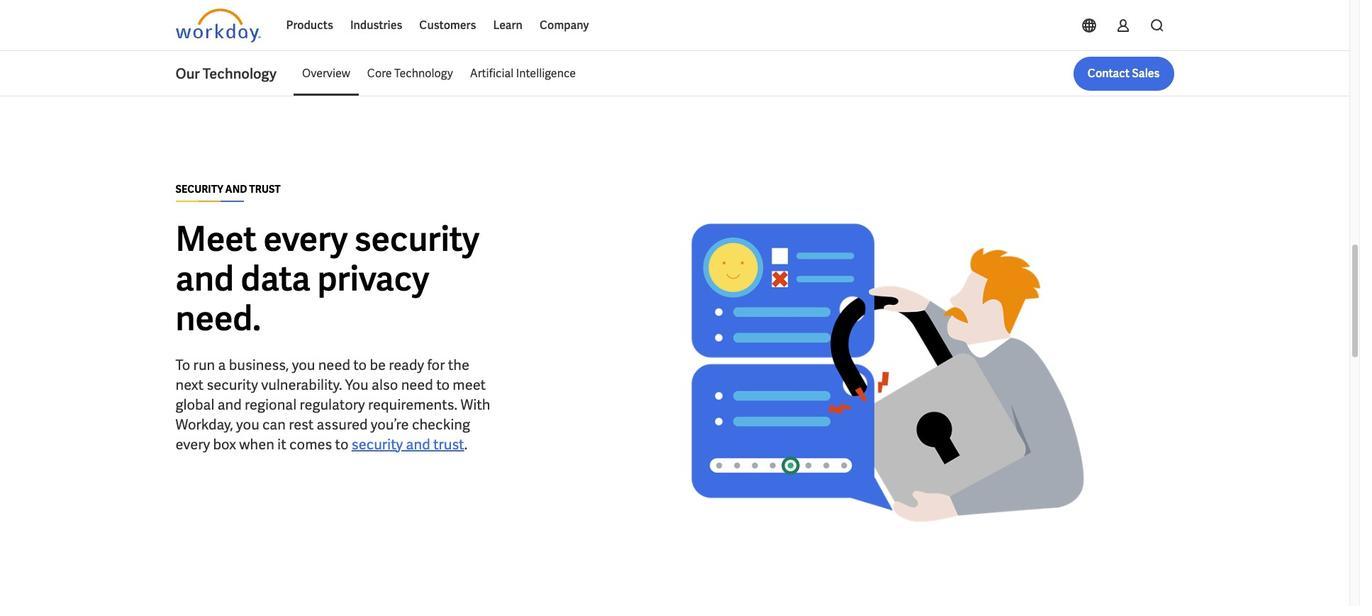 Task type: describe. For each thing, give the bounding box(es) containing it.
workday
[[648, 74, 715, 96]]

industries button
[[342, 9, 411, 43]]

workday's
[[833, 29, 910, 51]]

core technology
[[367, 66, 453, 81]]

global
[[176, 396, 214, 414]]

needs
[[910, 52, 957, 74]]

requirements.
[[368, 396, 458, 414]]

contact sales
[[1088, 66, 1160, 81]]

box
[[213, 435, 236, 454]]

next
[[176, 376, 204, 394]]

company button
[[531, 9, 598, 43]]

to
[[176, 356, 190, 374]]

you're
[[371, 415, 409, 434]]

regional
[[245, 396, 297, 414]]

regulatory
[[300, 396, 365, 414]]

0 horizontal spatial the
[[360, 29, 386, 51]]

1 horizontal spatial need
[[401, 376, 433, 394]]

every inside to run a business, you need to be ready for the next security vulnerability. you also need to meet global and regional regulatory requirements. with workday, you can rest assured you're checking every box when it comes to
[[176, 435, 210, 454]]

you
[[345, 376, 369, 394]]

a
[[218, 356, 226, 374]]

unique
[[853, 52, 906, 74]]

spin
[[624, 52, 656, 74]]

0 vertical spatial need
[[318, 356, 350, 374]]

be
[[370, 356, 386, 374]]

from
[[579, 74, 615, 96]]

controls
[[714, 29, 778, 51]]

customers button
[[411, 9, 485, 43]]

contact
[[1088, 66, 1130, 81]]

trust
[[249, 183, 281, 196]]

company
[[540, 18, 589, 33]]

business,
[[229, 356, 289, 374]]

menu containing overview
[[294, 57, 585, 91]]

go to the homepage image
[[176, 9, 261, 43]]

intelligence
[[516, 66, 576, 81]]

and left drive
[[960, 52, 989, 74]]

enables
[[428, 52, 488, 74]]

products
[[286, 18, 333, 33]]

and down the checking
[[406, 435, 430, 454]]

data
[[241, 257, 311, 301]]

technology for core technology
[[394, 66, 453, 81]]

assured
[[317, 415, 368, 434]]

our technology link
[[176, 64, 294, 84]]

meet
[[176, 217, 257, 261]]

and inside meet every security and data privacy need.
[[176, 257, 234, 301]]

security and trust
[[176, 183, 281, 196]]

list containing overview
[[294, 57, 1174, 91]]

rest
[[289, 415, 314, 434]]

our technology
[[176, 65, 277, 83]]

learn button
[[485, 9, 531, 43]]

checking
[[412, 415, 470, 434]]

trust
[[433, 435, 464, 454]]

overview link
[[294, 57, 359, 91]]

privacy inside meet every security and data privacy need.
[[317, 257, 429, 301]]

sales
[[1132, 66, 1160, 81]]

"having
[[297, 29, 357, 51]]

and inside to run a business, you need to be ready for the next security vulnerability. you also need to meet global and regional regulatory requirements. with workday, you can rest assured you're checking every box when it comes to
[[218, 396, 242, 414]]

us
[[492, 52, 510, 74]]

artificial
[[470, 66, 514, 81]]

security and trust link
[[352, 435, 464, 454]]

"having the ability to leverage the security and privacy controls within workday's trusted enterprise management cloud enables us to confidently spin up new apps to meet our unique needs and drive more value from our workday investment."
[[275, 29, 1075, 96]]

customers
[[419, 18, 476, 33]]

to left be
[[353, 356, 367, 374]]

leverage
[[460, 29, 525, 51]]

within
[[782, 29, 829, 51]]



Task type: vqa. For each thing, say whether or not it's contained in the screenshot.
the "assured"
yes



Task type: locate. For each thing, give the bounding box(es) containing it.
workday,
[[176, 415, 233, 434]]

run
[[193, 356, 215, 374]]

it
[[277, 435, 286, 454]]

can
[[262, 415, 286, 434]]

1 vertical spatial privacy
[[317, 257, 429, 301]]

value
[[534, 74, 575, 96]]

decorative image
[[601, 182, 1174, 564]]

0 horizontal spatial you
[[236, 415, 259, 434]]

to up investment."
[[760, 52, 776, 74]]

0 vertical spatial meet
[[780, 52, 820, 74]]

to down assured
[[335, 435, 349, 454]]

the
[[360, 29, 386, 51], [528, 29, 554, 51], [448, 356, 470, 374]]

need
[[318, 356, 350, 374], [401, 376, 433, 394]]

need up you
[[318, 356, 350, 374]]

to up the enables at the top left of page
[[440, 29, 456, 51]]

every inside meet every security and data privacy need.
[[264, 217, 348, 261]]

to
[[440, 29, 456, 51], [514, 52, 530, 74], [760, 52, 776, 74], [353, 356, 367, 374], [436, 376, 450, 394], [335, 435, 349, 454]]

meet every security and data privacy need.
[[176, 217, 480, 340]]

every
[[264, 217, 348, 261], [176, 435, 210, 454]]

security inside "having the ability to leverage the security and privacy controls within workday's trusted enterprise management cloud enables us to confidently spin up new apps to meet our unique needs and drive more value from our workday investment."
[[558, 29, 619, 51]]

vulnerability.
[[261, 376, 342, 394]]

trusted
[[914, 29, 970, 51]]

0 vertical spatial privacy
[[656, 29, 711, 51]]

privacy
[[656, 29, 711, 51], [317, 257, 429, 301]]

every down "trust"
[[264, 217, 348, 261]]

1 horizontal spatial the
[[448, 356, 470, 374]]

learn
[[493, 18, 523, 33]]

technology for our technology
[[203, 65, 277, 83]]

you up the when
[[236, 415, 259, 434]]

and left data
[[176, 257, 234, 301]]

1 horizontal spatial our
[[823, 52, 849, 74]]

security inside meet every security and data privacy need.
[[355, 217, 480, 261]]

for
[[427, 356, 445, 374]]

meet
[[780, 52, 820, 74], [453, 376, 486, 394]]

0 vertical spatial our
[[823, 52, 849, 74]]

security inside to run a business, you need to be ready for the next security vulnerability. you also need to meet global and regional regulatory requirements. with workday, you can rest assured you're checking every box when it comes to
[[207, 376, 258, 394]]

overview
[[302, 66, 350, 81]]

0 vertical spatial you
[[292, 356, 315, 374]]

1 horizontal spatial technology
[[394, 66, 453, 81]]

1 horizontal spatial privacy
[[656, 29, 711, 51]]

the inside to run a business, you need to be ready for the next security vulnerability. you also need to meet global and regional regulatory requirements. with workday, you can rest assured you're checking every box when it comes to
[[448, 356, 470, 374]]

technology
[[203, 65, 277, 83], [394, 66, 453, 81]]

0 horizontal spatial meet
[[453, 376, 486, 394]]

our down "within"
[[823, 52, 849, 74]]

our
[[176, 65, 200, 83]]

need up requirements.
[[401, 376, 433, 394]]

cloud
[[381, 52, 424, 74]]

you
[[292, 356, 315, 374], [236, 415, 259, 434]]

you up vulnerability.
[[292, 356, 315, 374]]

0 horizontal spatial privacy
[[317, 257, 429, 301]]

core
[[367, 66, 392, 81]]

to right the us
[[514, 52, 530, 74]]

industries
[[350, 18, 402, 33]]

comes
[[289, 435, 332, 454]]

2 horizontal spatial the
[[528, 29, 554, 51]]

our
[[823, 52, 849, 74], [619, 74, 645, 96]]

1 vertical spatial need
[[401, 376, 433, 394]]

with
[[461, 396, 491, 414]]

security and trust .
[[352, 435, 468, 454]]

more
[[1035, 52, 1075, 74]]

drive
[[993, 52, 1031, 74]]

0 horizontal spatial every
[[176, 435, 210, 454]]

ready
[[389, 356, 424, 374]]

apps
[[719, 52, 756, 74]]

confidently
[[533, 52, 620, 74]]

privacy inside "having the ability to leverage the security and privacy controls within workday's trusted enterprise management cloud enables us to confidently spin up new apps to meet our unique needs and drive more value from our workday investment."
[[656, 29, 711, 51]]

technology right our
[[203, 65, 277, 83]]

technology down ability
[[394, 66, 453, 81]]

1 vertical spatial every
[[176, 435, 210, 454]]

0 horizontal spatial technology
[[203, 65, 277, 83]]

1 horizontal spatial every
[[264, 217, 348, 261]]

1 vertical spatial you
[[236, 415, 259, 434]]

investment."
[[718, 74, 816, 96]]

core technology link
[[359, 57, 462, 91]]

meet inside "having the ability to leverage the security and privacy controls within workday's trusted enterprise management cloud enables us to confidently spin up new apps to meet our unique needs and drive more value from our workday investment."
[[780, 52, 820, 74]]

artificial intelligence link
[[462, 57, 585, 91]]

security
[[176, 183, 223, 196]]

when
[[239, 435, 274, 454]]

0 horizontal spatial our
[[619, 74, 645, 96]]

0 vertical spatial every
[[264, 217, 348, 261]]

management
[[275, 52, 378, 74]]

and
[[623, 29, 652, 51], [960, 52, 989, 74], [176, 257, 234, 301], [218, 396, 242, 414], [406, 435, 430, 454]]

up
[[660, 52, 680, 74]]

.
[[464, 435, 468, 454]]

the up intelligence
[[528, 29, 554, 51]]

the up core
[[360, 29, 386, 51]]

meet inside to run a business, you need to be ready for the next security vulnerability. you also need to meet global and regional regulatory requirements. with workday, you can rest assured you're checking every box when it comes to
[[453, 376, 486, 394]]

technology inside "link"
[[394, 66, 453, 81]]

to run a business, you need to be ready for the next security vulnerability. you also need to meet global and regional regulatory requirements. with workday, you can rest assured you're checking every box when it comes to
[[176, 356, 491, 454]]

and up workday,
[[218, 396, 242, 414]]

0 horizontal spatial need
[[318, 356, 350, 374]]

1 vertical spatial our
[[619, 74, 645, 96]]

products button
[[278, 9, 342, 43]]

enterprise
[[974, 29, 1053, 51]]

need.
[[176, 296, 261, 340]]

the right the for
[[448, 356, 470, 374]]

ability
[[390, 29, 436, 51]]

1 vertical spatial meet
[[453, 376, 486, 394]]

menu
[[294, 57, 585, 91]]

and up spin
[[623, 29, 652, 51]]

to down the for
[[436, 376, 450, 394]]

our down spin
[[619, 74, 645, 96]]

list
[[294, 57, 1174, 91]]

meet up with
[[453, 376, 486, 394]]

and
[[225, 183, 247, 196]]

1 horizontal spatial you
[[292, 356, 315, 374]]

also
[[372, 376, 398, 394]]

artificial intelligence
[[470, 66, 576, 81]]

1 horizontal spatial meet
[[780, 52, 820, 74]]

contact sales link
[[1074, 57, 1174, 91]]

security
[[558, 29, 619, 51], [355, 217, 480, 261], [207, 376, 258, 394], [352, 435, 403, 454]]

new
[[683, 52, 715, 74]]

meet down "within"
[[780, 52, 820, 74]]

every down workday,
[[176, 435, 210, 454]]



